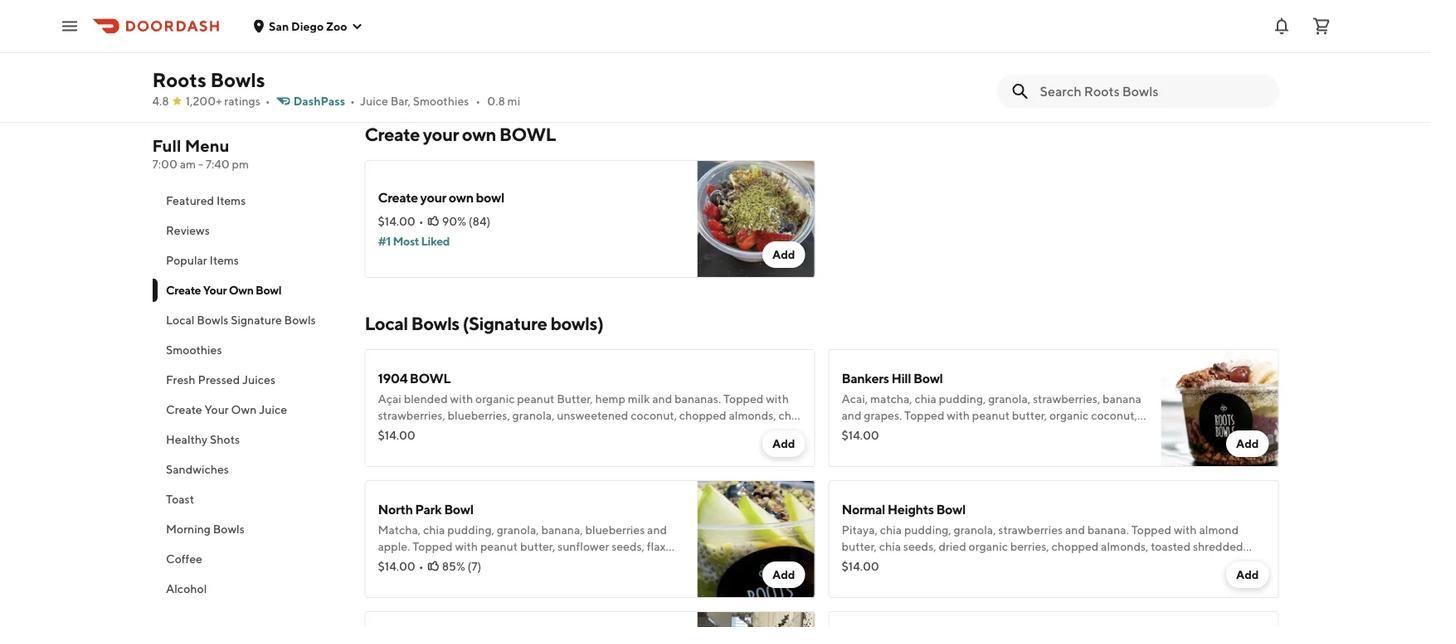 Task type: vqa. For each thing, say whether or not it's contained in the screenshot.
granola, inside 1904 BOWL Açai blended with organic peanut Butter, hemp milk and bananas. Topped with strawberries, blueberries, granola, unsweetened coconut, chopped almonds, chia seeds, honey and hemp seeds.
yes



Task type: describe. For each thing, give the bounding box(es) containing it.
toast button
[[152, 485, 345, 515]]

apple.
[[378, 540, 410, 554]]

coffee
[[166, 552, 202, 566]]

1 horizontal spatial juice
[[360, 94, 388, 108]]

flu buster juice image
[[698, 0, 815, 89]]

your for bowl
[[420, 190, 447, 205]]

bowl up signature on the left of page
[[255, 283, 281, 297]]

matcha inside north park bowl matcha, chia pudding, granola, banana, blueberries and apple. topped with peanut butter, sunflower seeds, flax seeds, cacao nibs, matcha powder and organic honey.
[[474, 557, 513, 570]]

organic inside normal heights bowl pitaya, chia pudding, granola, strawberries and banana. topped with almond butter, chia seeds, dried organic berries, chopped almonds, toasted shredded coconut, hemp seeds and agave.
[[969, 540, 1008, 554]]

flax
[[647, 540, 666, 554]]

sunflower inside north park bowl matcha, chia pudding, granola, banana, blueberries and apple. topped with peanut butter, sunflower seeds, flax seeds, cacao nibs, matcha powder and organic honey.
[[558, 540, 610, 554]]

butter, inside normal heights bowl pitaya, chia pudding, granola, strawberries and banana. topped with almond butter, chia seeds, dried organic berries, chopped almonds, toasted shredded coconut, hemp seeds and agave.
[[842, 540, 877, 554]]

morning bowls
[[166, 522, 244, 536]]

create your own bowl
[[166, 283, 281, 297]]

seeds, inside normal heights bowl pitaya, chia pudding, granola, strawberries and banana. topped with almond butter, chia seeds, dried organic berries, chopped almonds, toasted shredded coconut, hemp seeds and agave.
[[904, 540, 937, 554]]

san diego zoo button
[[252, 19, 364, 33]]

almond
[[1200, 523, 1239, 537]]

topped inside north park bowl matcha, chia pudding, granola, banana, blueberries and apple. topped with peanut butter, sunflower seeds, flax seeds, cacao nibs, matcha powder and organic honey.
[[413, 540, 453, 554]]

sandwiches button
[[152, 455, 345, 485]]

items for popular items
[[209, 254, 239, 267]]

chopped for 1904 bowl
[[680, 409, 727, 422]]

items for featured items
[[216, 194, 245, 208]]

add for north park bowl
[[773, 568, 796, 582]]

coconut, inside bankers hill bowl acai, matcha, chia pudding, granola, strawberries, banana and grapes. topped with peanut butter, organic coconut, chia seeds, goji berries, sunflower seeds, chia seeds, agave and matcha powder.
[[1092, 409, 1138, 422]]

0 horizontal spatial hemp
[[471, 425, 501, 439]]

bankers hill bowl image
[[1162, 349, 1279, 467]]

create for create your own bowl
[[166, 283, 201, 297]]

banana.
[[1088, 523, 1130, 537]]

coconut, inside 1904 bowl açai blended with organic peanut butter, hemp milk and bananas. topped with strawberries, blueberries, granola, unsweetened coconut, chopped almonds, chia seeds, honey and hemp seeds.
[[631, 409, 677, 422]]

bar,
[[391, 94, 411, 108]]

strawberries
[[999, 523, 1063, 537]]

agave.
[[978, 557, 1012, 570]]

blueberries
[[586, 523, 645, 537]]

normal heights bowl pitaya, chia pudding, granola, strawberries and banana. topped with almond butter, chia seeds, dried organic berries, chopped almonds, toasted shredded coconut, hemp seeds and agave.
[[842, 502, 1244, 570]]

san diego zoo
[[269, 19, 347, 33]]

signature
[[230, 313, 282, 327]]

add for create your own bowl
[[773, 248, 796, 261]]

bowl for north park bowl
[[444, 502, 474, 518]]

milk
[[628, 392, 650, 406]]

toast
[[166, 493, 194, 506]]

park
[[415, 502, 442, 518]]

create your own juice button
[[152, 395, 345, 425]]

ratings
[[224, 94, 260, 108]]

powder.
[[906, 442, 948, 456]]

notification bell image
[[1272, 16, 1292, 36]]

create your own bowl
[[365, 124, 556, 145]]

butter, inside bankers hill bowl acai, matcha, chia pudding, granola, strawberries, banana and grapes. topped with peanut butter, organic coconut, chia seeds, goji berries, sunflower seeds, chia seeds, agave and matcha powder.
[[1012, 409, 1048, 422]]

pm
[[232, 157, 249, 171]]

reviews
[[166, 224, 209, 237]]

strawberries, inside bankers hill bowl acai, matcha, chia pudding, granola, strawberries, banana and grapes. topped with peanut butter, organic coconut, chia seeds, goji berries, sunflower seeds, chia seeds, agave and matcha powder.
[[1033, 392, 1101, 406]]

own for bowl
[[228, 283, 253, 297]]

1,200+ ratings •
[[186, 94, 270, 108]]

(signature
[[463, 313, 547, 334]]

$14.00 up most
[[378, 215, 416, 228]]

popular items
[[166, 254, 239, 267]]

blueberries,
[[448, 409, 510, 422]]

healthy
[[166, 433, 207, 447]]

$14.00 down apple.
[[378, 560, 416, 574]]

with up blueberries,
[[450, 392, 473, 406]]

organic inside bankers hill bowl acai, matcha, chia pudding, granola, strawberries, banana and grapes. topped with peanut butter, organic coconut, chia seeds, goji berries, sunflower seeds, chia seeds, agave and matcha powder.
[[1050, 409, 1089, 422]]

7:00
[[152, 157, 178, 171]]

roots
[[152, 68, 206, 91]]

shots
[[210, 433, 240, 447]]

add button for north park bowl
[[763, 562, 806, 588]]

blended
[[404, 392, 448, 406]]

alcohol button
[[152, 574, 345, 604]]

hill
[[892, 371, 912, 386]]

pressed
[[197, 373, 240, 387]]

fresh pressed juices button
[[152, 365, 345, 395]]

topped inside normal heights bowl pitaya, chia pudding, granola, strawberries and banana. topped with almond butter, chia seeds, dried organic berries, chopped almonds, toasted shredded coconut, hemp seeds and agave.
[[1132, 523, 1172, 537]]

dried
[[939, 540, 967, 554]]

topped inside bankers hill bowl acai, matcha, chia pudding, granola, strawberries, banana and grapes. topped with peanut butter, organic coconut, chia seeds, goji berries, sunflower seeds, chia seeds, agave and matcha powder.
[[905, 409, 945, 422]]

local bowls signature bowls
[[166, 313, 316, 327]]

$14.00 • for 90% (84)
[[378, 215, 424, 228]]

san
[[269, 19, 289, 33]]

create your own bowl
[[378, 190, 505, 205]]

$9.99
[[842, 42, 873, 56]]

honey
[[413, 425, 446, 439]]

peanut inside north park bowl matcha, chia pudding, granola, banana, blueberries and apple. topped with peanut butter, sunflower seeds, flax seeds, cacao nibs, matcha powder and organic honey.
[[481, 540, 518, 554]]

topped inside 1904 bowl açai blended with organic peanut butter, hemp milk and bananas. topped with strawberries, blueberries, granola, unsweetened coconut, chopped almonds, chia seeds, honey and hemp seeds.
[[724, 392, 764, 406]]

85%
[[442, 560, 465, 574]]

peanut inside 1904 bowl açai blended with organic peanut butter, hemp milk and bananas. topped with strawberries, blueberries, granola, unsweetened coconut, chopped almonds, chia seeds, honey and hemp seeds.
[[517, 392, 555, 406]]

butter,
[[557, 392, 593, 406]]

pudding, for normal heights bowl
[[905, 523, 952, 537]]

granola, inside north park bowl matcha, chia pudding, granola, banana, blueberries and apple. topped with peanut butter, sunflower seeds, flax seeds, cacao nibs, matcha powder and organic honey.
[[497, 523, 539, 537]]

85% (7)
[[442, 560, 482, 574]]

90%
[[442, 215, 466, 228]]

create for create your own bowl
[[378, 190, 418, 205]]

pudding, inside bankers hill bowl acai, matcha, chia pudding, granola, strawberries, banana and grapes. topped with peanut butter, organic coconut, chia seeds, goji berries, sunflower seeds, chia seeds, agave and matcha powder.
[[939, 392, 986, 406]]

1,200+
[[186, 94, 222, 108]]

#1
[[378, 234, 391, 248]]

seeds
[[923, 557, 954, 570]]

create for create your own juice
[[166, 403, 202, 417]]

agave
[[1113, 425, 1145, 439]]

dashpass •
[[294, 94, 355, 108]]

1 horizontal spatial hemp
[[595, 392, 626, 406]]

juices
[[242, 373, 275, 387]]

almonds, for normal heights bowl
[[1102, 540, 1149, 554]]

• left 85%
[[419, 560, 424, 574]]

0.8
[[487, 94, 505, 108]]

#1 most liked
[[378, 234, 450, 248]]

mi
[[508, 94, 521, 108]]

add button for create your own bowl
[[763, 242, 806, 268]]

(7)
[[468, 560, 482, 574]]

toasted
[[1151, 540, 1191, 554]]

$14.00 • for 85% (7)
[[378, 560, 424, 574]]

coffee button
[[152, 544, 345, 574]]

shredded
[[1194, 540, 1244, 554]]

grapes.
[[864, 409, 902, 422]]

organic inside 1904 bowl açai blended with organic peanut butter, hemp milk and bananas. topped with strawberries, blueberries, granola, unsweetened coconut, chopped almonds, chia seeds, honey and hemp seeds.
[[476, 392, 515, 406]]

matcha,
[[378, 523, 421, 537]]

healthy shots button
[[152, 425, 345, 455]]

sandwiches
[[166, 463, 229, 476]]

1904 bowl açai blended with organic peanut butter, hemp milk and bananas. topped with strawberries, blueberries, granola, unsweetened coconut, chopped almonds, chia seeds, honey and hemp seeds.
[[378, 371, 801, 439]]

healthy shots
[[166, 433, 240, 447]]

north park bowl image
[[698, 481, 815, 598]]



Task type: locate. For each thing, give the bounding box(es) containing it.
with inside normal heights bowl pitaya, chia pudding, granola, strawberries and banana. topped with almond butter, chia seeds, dried organic berries, chopped almonds, toasted shredded coconut, hemp seeds and agave.
[[1174, 523, 1197, 537]]

1904
[[378, 371, 408, 386]]

topped up the goji
[[905, 409, 945, 422]]

1 vertical spatial your
[[204, 403, 228, 417]]

popular
[[166, 254, 207, 267]]

1 horizontal spatial strawberries,
[[1033, 392, 1101, 406]]

liked
[[421, 234, 450, 248]]

create inside button
[[166, 403, 202, 417]]

topped up toasted
[[1132, 523, 1172, 537]]

0 vertical spatial peanut
[[517, 392, 555, 406]]

heights
[[888, 502, 934, 518]]

1 vertical spatial smoothies
[[166, 343, 222, 357]]

your down pressed
[[204, 403, 228, 417]]

popular items button
[[152, 246, 345, 276]]

own for juice
[[231, 403, 256, 417]]

bowl down mi
[[500, 124, 556, 145]]

0 vertical spatial hemp
[[595, 392, 626, 406]]

local down create your own bowl
[[166, 313, 194, 327]]

create your own bowl image
[[698, 160, 815, 278]]

smoothies
[[413, 94, 469, 108], [166, 343, 222, 357]]

0 vertical spatial own
[[228, 283, 253, 297]]

create down popular at the top left
[[166, 283, 201, 297]]

local up 1904
[[365, 313, 408, 334]]

chopped inside 1904 bowl açai blended with organic peanut butter, hemp milk and bananas. topped with strawberries, blueberries, granola, unsweetened coconut, chopped almonds, chia seeds, honey and hemp seeds.
[[680, 409, 727, 422]]

pudding, down heights in the right of the page
[[905, 523, 952, 537]]

butter,
[[1012, 409, 1048, 422], [520, 540, 556, 554], [842, 540, 877, 554]]

add for bankers hill bowl
[[1237, 437, 1260, 451]]

-
[[198, 157, 203, 171]]

$14.00
[[378, 215, 416, 228], [378, 429, 416, 442], [842, 429, 880, 442], [378, 560, 416, 574], [842, 560, 880, 574]]

0 horizontal spatial butter,
[[520, 540, 556, 554]]

2 local from the left
[[166, 313, 194, 327]]

own down 0.8
[[462, 124, 496, 145]]

zoo
[[326, 19, 347, 33]]

bowl inside 1904 bowl açai blended with organic peanut butter, hemp milk and bananas. topped with strawberries, blueberries, granola, unsweetened coconut, chopped almonds, chia seeds, honey and hemp seeds.
[[410, 371, 451, 386]]

items up reviews button
[[216, 194, 245, 208]]

hemp
[[595, 392, 626, 406], [471, 425, 501, 439], [891, 557, 921, 570]]

0 vertical spatial chopped
[[680, 409, 727, 422]]

0 vertical spatial your
[[203, 283, 226, 297]]

juice bar, smoothies • 0.8 mi
[[360, 94, 521, 108]]

north park bowl matcha, chia pudding, granola, banana, blueberries and apple. topped with peanut butter, sunflower seeds, flax seeds, cacao nibs, matcha powder and organic honey.
[[378, 502, 667, 570]]

0 horizontal spatial matcha
[[474, 557, 513, 570]]

coconut, down banana
[[1092, 409, 1138, 422]]

• right dashpass
[[350, 94, 355, 108]]

$14.00 down pitaya,
[[842, 560, 880, 574]]

1 vertical spatial strawberries,
[[378, 409, 446, 422]]

your
[[423, 124, 459, 145], [420, 190, 447, 205]]

and
[[653, 392, 672, 406], [842, 409, 862, 422], [448, 425, 468, 439], [842, 442, 862, 456], [647, 523, 667, 537], [1066, 523, 1086, 537], [558, 557, 578, 570], [956, 557, 976, 570]]

banana
[[1103, 392, 1142, 406]]

your for bowl
[[423, 124, 459, 145]]

chopped down bananas.
[[680, 409, 727, 422]]

topped right bananas.
[[724, 392, 764, 406]]

local
[[365, 313, 408, 334], [166, 313, 194, 327]]

bowl right hill
[[914, 371, 943, 386]]

chopped inside normal heights bowl pitaya, chia pudding, granola, strawberries and banana. topped with almond butter, chia seeds, dried organic berries, chopped almonds, toasted shredded coconut, hemp seeds and agave.
[[1052, 540, 1099, 554]]

smoothies up create your own bowl
[[413, 94, 469, 108]]

bankers
[[842, 371, 889, 386]]

berries, inside normal heights bowl pitaya, chia pudding, granola, strawberries and banana. topped with almond butter, chia seeds, dried organic berries, chopped almonds, toasted shredded coconut, hemp seeds and agave.
[[1011, 540, 1050, 554]]

1 horizontal spatial local
[[365, 313, 408, 334]]

• left 0.8
[[476, 94, 481, 108]]

with up toasted
[[1174, 523, 1197, 537]]

1 vertical spatial own
[[449, 190, 474, 205]]

with inside bankers hill bowl acai, matcha, chia pudding, granola, strawberries, banana and grapes. topped with peanut butter, organic coconut, chia seeds, goji berries, sunflower seeds, chia seeds, agave and matcha powder.
[[947, 409, 970, 422]]

chopped down banana.
[[1052, 540, 1099, 554]]

pudding, inside normal heights bowl pitaya, chia pudding, granola, strawberries and banana. topped with almond butter, chia seeds, dried organic berries, chopped almonds, toasted shredded coconut, hemp seeds and agave.
[[905, 523, 952, 537]]

pitaya,
[[842, 523, 878, 537]]

seeds, inside 1904 bowl açai blended with organic peanut butter, hemp milk and bananas. topped with strawberries, blueberries, granola, unsweetened coconut, chopped almonds, chia seeds, honey and hemp seeds.
[[378, 425, 411, 439]]

almonds, inside normal heights bowl pitaya, chia pudding, granola, strawberries and banana. topped with almond butter, chia seeds, dried organic berries, chopped almonds, toasted shredded coconut, hemp seeds and agave.
[[1102, 540, 1149, 554]]

$14.00 down grapes.
[[842, 429, 880, 442]]

1 vertical spatial matcha
[[474, 557, 513, 570]]

0 horizontal spatial sunflower
[[558, 540, 610, 554]]

bowl
[[255, 283, 281, 297], [914, 371, 943, 386], [444, 502, 474, 518], [937, 502, 966, 518]]

açai
[[378, 392, 402, 406]]

matcha right nibs,
[[474, 557, 513, 570]]

smoothies button
[[152, 335, 345, 365]]

0 vertical spatial own
[[462, 124, 496, 145]]

own up local bowls signature bowls
[[228, 283, 253, 297]]

unsweetened
[[557, 409, 629, 422]]

$14.00 • down apple.
[[378, 560, 424, 574]]

hemp up 'unsweetened'
[[595, 392, 626, 406]]

your
[[203, 283, 226, 297], [204, 403, 228, 417]]

strawberries, left banana
[[1033, 392, 1101, 406]]

bowl up blended
[[410, 371, 451, 386]]

0 vertical spatial juice
[[360, 94, 388, 108]]

topped up cacao
[[413, 540, 453, 554]]

goji
[[902, 425, 921, 439]]

0 vertical spatial bowl
[[500, 124, 556, 145]]

1 vertical spatial your
[[420, 190, 447, 205]]

0 horizontal spatial juice
[[259, 403, 287, 417]]

featured items
[[166, 194, 245, 208]]

1 vertical spatial juice
[[259, 403, 287, 417]]

your up "90%"
[[420, 190, 447, 205]]

1 $14.00 • from the top
[[378, 215, 424, 228]]

reviews button
[[152, 216, 345, 246]]

• up #1 most liked
[[419, 215, 424, 228]]

matcha,
[[871, 392, 913, 406]]

sunflower inside bankers hill bowl acai, matcha, chia pudding, granola, strawberries, banana and grapes. topped with peanut butter, organic coconut, chia seeds, goji berries, sunflower seeds, chia seeds, agave and matcha powder.
[[965, 425, 1016, 439]]

0 vertical spatial items
[[216, 194, 245, 208]]

1 vertical spatial almonds,
[[1102, 540, 1149, 554]]

fresh pressed juices
[[166, 373, 275, 387]]

own up "90% (84)"
[[449, 190, 474, 205]]

90% (84)
[[442, 215, 491, 228]]

featured
[[166, 194, 214, 208]]

1 vertical spatial hemp
[[471, 425, 501, 439]]

0 vertical spatial smoothies
[[413, 94, 469, 108]]

berries,
[[923, 425, 962, 439], [1011, 540, 1050, 554]]

0 vertical spatial berries,
[[923, 425, 962, 439]]

strawberries, inside 1904 bowl açai blended with organic peanut butter, hemp milk and bananas. topped with strawberries, blueberries, granola, unsweetened coconut, chopped almonds, chia seeds, honey and hemp seeds.
[[378, 409, 446, 422]]

coconut, down pitaya,
[[842, 557, 888, 570]]

north
[[378, 502, 413, 518]]

your for bowl
[[203, 283, 226, 297]]

pudding, up powder. at the bottom right of the page
[[939, 392, 986, 406]]

pudding, inside north park bowl matcha, chia pudding, granola, banana, blueberries and apple. topped with peanut butter, sunflower seeds, flax seeds, cacao nibs, matcha powder and organic honey.
[[448, 523, 495, 537]]

juice
[[360, 94, 388, 108], [259, 403, 287, 417]]

almonds, inside 1904 bowl açai blended with organic peanut butter, hemp milk and bananas. topped with strawberries, blueberries, granola, unsweetened coconut, chopped almonds, chia seeds, honey and hemp seeds.
[[729, 409, 777, 422]]

1 vertical spatial items
[[209, 254, 239, 267]]

matcha inside bankers hill bowl acai, matcha, chia pudding, granola, strawberries, banana and grapes. topped with peanut butter, organic coconut, chia seeds, goji berries, sunflower seeds, chia seeds, agave and matcha powder.
[[864, 442, 904, 456]]

0 horizontal spatial coconut,
[[631, 409, 677, 422]]

create
[[365, 124, 420, 145], [378, 190, 418, 205], [166, 283, 201, 297], [166, 403, 202, 417]]

0 vertical spatial sunflower
[[965, 425, 1016, 439]]

create up healthy
[[166, 403, 202, 417]]

bananas.
[[675, 392, 721, 406]]

1 horizontal spatial coconut,
[[842, 557, 888, 570]]

bowl right park
[[444, 502, 474, 518]]

bowls inside button
[[213, 522, 244, 536]]

smoothies up fresh
[[166, 343, 222, 357]]

coconut, inside normal heights bowl pitaya, chia pudding, granola, strawberries and banana. topped with almond butter, chia seeds, dried organic berries, chopped almonds, toasted shredded coconut, hemp seeds and agave.
[[842, 557, 888, 570]]

your down the popular items on the top left
[[203, 283, 226, 297]]

bowl inside bankers hill bowl acai, matcha, chia pudding, granola, strawberries, banana and grapes. topped with peanut butter, organic coconut, chia seeds, goji berries, sunflower seeds, chia seeds, agave and matcha powder.
[[914, 371, 943, 386]]

1 horizontal spatial sunflower
[[965, 425, 1016, 439]]

1 horizontal spatial berries,
[[1011, 540, 1050, 554]]

bowls for local bowls signature bowls
[[197, 313, 228, 327]]

1 vertical spatial bowl
[[410, 371, 451, 386]]

organic inside north park bowl matcha, chia pudding, granola, banana, blueberries and apple. topped with peanut butter, sunflower seeds, flax seeds, cacao nibs, matcha powder and organic honey.
[[580, 557, 619, 570]]

am
[[180, 157, 196, 171]]

0 horizontal spatial chopped
[[680, 409, 727, 422]]

1 vertical spatial peanut
[[973, 409, 1010, 422]]

with inside north park bowl matcha, chia pudding, granola, banana, blueberries and apple. topped with peanut butter, sunflower seeds, flax seeds, cacao nibs, matcha powder and organic honey.
[[455, 540, 478, 554]]

coconut, down milk
[[631, 409, 677, 422]]

$14.00 • up most
[[378, 215, 424, 228]]

create down bar,
[[365, 124, 420, 145]]

items up create your own bowl
[[209, 254, 239, 267]]

bowl inside north park bowl matcha, chia pudding, granola, banana, blueberries and apple. topped with peanut butter, sunflower seeds, flax seeds, cacao nibs, matcha powder and organic honey.
[[444, 502, 474, 518]]

bankers hill bowl acai, matcha, chia pudding, granola, strawberries, banana and grapes. topped with peanut butter, organic coconut, chia seeds, goji berries, sunflower seeds, chia seeds, agave and matcha powder.
[[842, 371, 1145, 456]]

1 horizontal spatial butter,
[[842, 540, 877, 554]]

bowls for roots bowls
[[210, 68, 265, 91]]

granola, inside 1904 bowl açai blended with organic peanut butter, hemp milk and bananas. topped with strawberries, blueberries, granola, unsweetened coconut, chopped almonds, chia seeds, honey and hemp seeds.
[[513, 409, 555, 422]]

create for create your own bowl
[[365, 124, 420, 145]]

cacao
[[413, 557, 444, 570]]

7:40
[[206, 157, 230, 171]]

coconut,
[[631, 409, 677, 422], [1092, 409, 1138, 422], [842, 557, 888, 570]]

hemp inside normal heights bowl pitaya, chia pudding, granola, strawberries and banana. topped with almond butter, chia seeds, dried organic berries, chopped almonds, toasted shredded coconut, hemp seeds and agave.
[[891, 557, 921, 570]]

granola, inside normal heights bowl pitaya, chia pudding, granola, strawberries and banana. topped with almond butter, chia seeds, dried organic berries, chopped almonds, toasted shredded coconut, hemp seeds and agave.
[[954, 523, 996, 537]]

$14.00 for normal
[[842, 560, 880, 574]]

bowls right signature on the left of page
[[284, 313, 316, 327]]

granola, inside bankers hill bowl acai, matcha, chia pudding, granola, strawberries, banana and grapes. topped with peanut butter, organic coconut, chia seeds, goji berries, sunflower seeds, chia seeds, agave and matcha powder.
[[989, 392, 1031, 406]]

1 horizontal spatial matcha
[[864, 442, 904, 456]]

local for local bowls signature bowls
[[166, 313, 194, 327]]

roots bowls
[[152, 68, 265, 91]]

berries, inside bankers hill bowl acai, matcha, chia pudding, granola, strawberries, banana and grapes. topped with peanut butter, organic coconut, chia seeds, goji berries, sunflower seeds, chia seeds, agave and matcha powder.
[[923, 425, 962, 439]]

create up most
[[378, 190, 418, 205]]

1 vertical spatial own
[[231, 403, 256, 417]]

0 vertical spatial matcha
[[864, 442, 904, 456]]

butter, inside north park bowl matcha, chia pudding, granola, banana, blueberries and apple. topped with peanut butter, sunflower seeds, flax seeds, cacao nibs, matcha powder and organic honey.
[[520, 540, 556, 554]]

bowl inside normal heights bowl pitaya, chia pudding, granola, strawberries and banana. topped with almond butter, chia seeds, dried organic berries, chopped almonds, toasted shredded coconut, hemp seeds and agave.
[[937, 502, 966, 518]]

normal
[[842, 502, 886, 518]]

bowl up dried
[[937, 502, 966, 518]]

bowls down toast button
[[213, 522, 244, 536]]

own down fresh pressed juices button
[[231, 403, 256, 417]]

1 vertical spatial berries,
[[1011, 540, 1050, 554]]

• right ratings
[[265, 94, 270, 108]]

bowl for bankers hill bowl
[[914, 371, 943, 386]]

Item Search search field
[[1040, 82, 1266, 100]]

1 horizontal spatial almonds,
[[1102, 540, 1149, 554]]

roots bowl image
[[698, 612, 815, 627]]

chopped for normal heights bowl
[[1052, 540, 1099, 554]]

bowls for morning bowls
[[213, 522, 244, 536]]

with up nibs,
[[455, 540, 478, 554]]

almonds, for 1904 bowl
[[729, 409, 777, 422]]

with left acai,
[[766, 392, 789, 406]]

1 horizontal spatial chopped
[[1052, 540, 1099, 554]]

seeds.
[[503, 425, 536, 439]]

2 $14.00 • from the top
[[378, 560, 424, 574]]

smoothies inside smoothies button
[[166, 343, 222, 357]]

local inside local bowls signature bowls button
[[166, 313, 194, 327]]

$14.00 for bankers
[[842, 429, 880, 442]]

pudding,
[[939, 392, 986, 406], [448, 523, 495, 537], [905, 523, 952, 537]]

local for local bowls (signature bowls)
[[365, 313, 408, 334]]

0 horizontal spatial bowl
[[410, 371, 451, 386]]

your inside button
[[204, 403, 228, 417]]

(84)
[[469, 215, 491, 228]]

1 vertical spatial sunflower
[[558, 540, 610, 554]]

with up powder. at the bottom right of the page
[[947, 409, 970, 422]]

bowls down create your own bowl
[[197, 313, 228, 327]]

acai,
[[842, 392, 868, 406]]

add
[[773, 248, 796, 261], [773, 437, 796, 451], [1237, 437, 1260, 451], [773, 568, 796, 582], [1237, 568, 1260, 582]]

•
[[265, 94, 270, 108], [350, 94, 355, 108], [476, 94, 481, 108], [419, 215, 424, 228], [419, 560, 424, 574]]

bowl for normal heights bowl
[[937, 502, 966, 518]]

your for juice
[[204, 403, 228, 417]]

strawberries, down blended
[[378, 409, 446, 422]]

0 vertical spatial almonds,
[[729, 409, 777, 422]]

pudding, up nibs,
[[448, 523, 495, 537]]

berries, down strawberries
[[1011, 540, 1050, 554]]

2 vertical spatial hemp
[[891, 557, 921, 570]]

2 horizontal spatial butter,
[[1012, 409, 1048, 422]]

2 horizontal spatial hemp
[[891, 557, 921, 570]]

add button
[[763, 242, 806, 268], [763, 431, 806, 457], [1227, 431, 1270, 457], [763, 562, 806, 588], [1227, 562, 1270, 588]]

own
[[228, 283, 253, 297], [231, 403, 256, 417]]

pudding, for north park bowl
[[448, 523, 495, 537]]

sunflower down banana,
[[558, 540, 610, 554]]

0 items, open order cart image
[[1312, 16, 1332, 36]]

hemp down blueberries,
[[471, 425, 501, 439]]

featured items button
[[152, 186, 345, 216]]

0 horizontal spatial strawberries,
[[378, 409, 446, 422]]

morning bowls button
[[152, 515, 345, 544]]

matcha down the goji
[[864, 442, 904, 456]]

1 vertical spatial chopped
[[1052, 540, 1099, 554]]

bowls for local bowls (signature bowls)
[[411, 313, 460, 334]]

$14.00 down açai
[[378, 429, 416, 442]]

alcohol
[[166, 582, 206, 596]]

bowl
[[476, 190, 505, 205]]

juice inside button
[[259, 403, 287, 417]]

2 horizontal spatial coconut,
[[1092, 409, 1138, 422]]

2 vertical spatial peanut
[[481, 540, 518, 554]]

1 horizontal spatial bowl
[[500, 124, 556, 145]]

add button for bankers hill bowl
[[1227, 431, 1270, 457]]

bowls left (signature
[[411, 313, 460, 334]]

0 horizontal spatial almonds,
[[729, 409, 777, 422]]

menu
[[185, 136, 230, 156]]

$14.00 for 1904
[[378, 429, 416, 442]]

chia inside 1904 bowl açai blended with organic peanut butter, hemp milk and bananas. topped with strawberries, blueberries, granola, unsweetened coconut, chopped almonds, chia seeds, honey and hemp seeds.
[[779, 409, 801, 422]]

own inside the create your own juice button
[[231, 403, 256, 417]]

peanut inside bankers hill bowl acai, matcha, chia pudding, granola, strawberries, banana and grapes. topped with peanut butter, organic coconut, chia seeds, goji berries, sunflower seeds, chia seeds, agave and matcha powder.
[[973, 409, 1010, 422]]

0 horizontal spatial local
[[166, 313, 194, 327]]

0 horizontal spatial berries,
[[923, 425, 962, 439]]

hemp left seeds
[[891, 557, 921, 570]]

open menu image
[[60, 16, 80, 36]]

juice left bar,
[[360, 94, 388, 108]]

chia inside north park bowl matcha, chia pudding, granola, banana, blueberries and apple. topped with peanut butter, sunflower seeds, flax seeds, cacao nibs, matcha powder and organic honey.
[[423, 523, 445, 537]]

diego
[[291, 19, 324, 33]]

powder
[[515, 557, 555, 570]]

own for bowl
[[449, 190, 474, 205]]

topped
[[724, 392, 764, 406], [905, 409, 945, 422], [1132, 523, 1172, 537], [413, 540, 453, 554]]

items
[[216, 194, 245, 208], [209, 254, 239, 267]]

sunflower
[[965, 425, 1016, 439], [558, 540, 610, 554]]

1 horizontal spatial smoothies
[[413, 94, 469, 108]]

juice down juices
[[259, 403, 287, 417]]

1 vertical spatial $14.00 •
[[378, 560, 424, 574]]

1 local from the left
[[365, 313, 408, 334]]

0 vertical spatial $14.00 •
[[378, 215, 424, 228]]

own for bowl
[[462, 124, 496, 145]]

your down 'juice bar, smoothies • 0.8 mi'
[[423, 124, 459, 145]]

dashpass
[[294, 94, 345, 108]]

bowls)
[[551, 313, 604, 334]]

honey.
[[622, 557, 656, 570]]

0 horizontal spatial smoothies
[[166, 343, 222, 357]]

0 vertical spatial strawberries,
[[1033, 392, 1101, 406]]

sunflower right the goji
[[965, 425, 1016, 439]]

bowls up ratings
[[210, 68, 265, 91]]

local bowls signature bowls button
[[152, 305, 345, 335]]

berries, up powder. at the bottom right of the page
[[923, 425, 962, 439]]

organic
[[476, 392, 515, 406], [1050, 409, 1089, 422], [969, 540, 1008, 554], [580, 557, 619, 570]]

morning
[[166, 522, 210, 536]]

0 vertical spatial your
[[423, 124, 459, 145]]

4.8
[[152, 94, 169, 108]]



